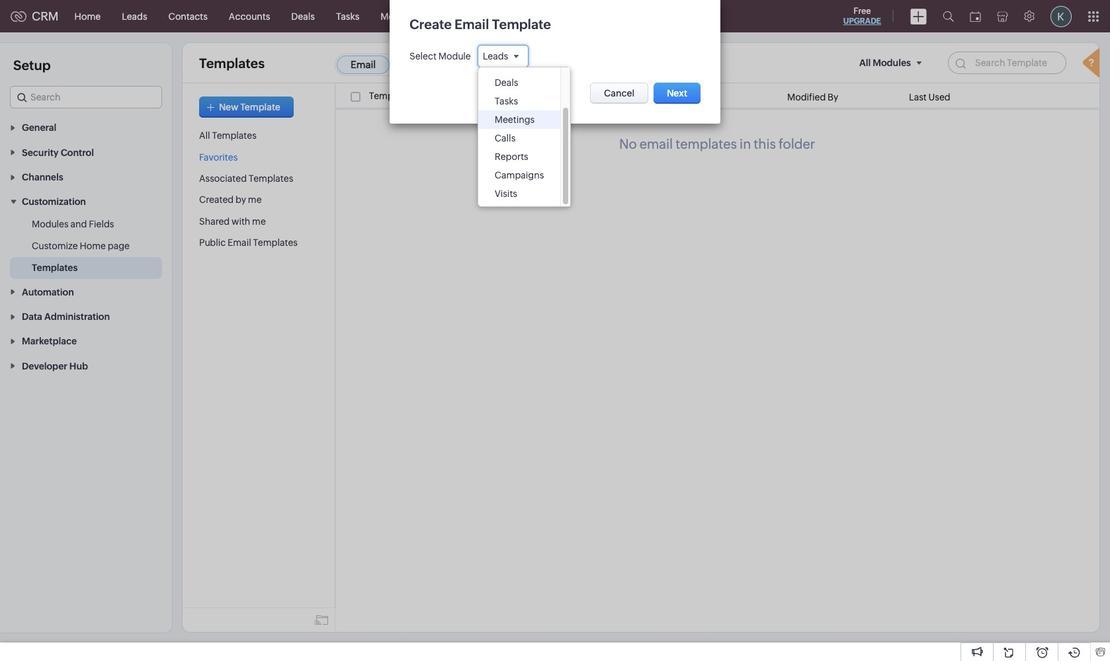 Task type: describe. For each thing, give the bounding box(es) containing it.
templates
[[676, 137, 737, 152]]

module
[[439, 51, 471, 62]]

crm
[[32, 9, 59, 23]]

all
[[199, 131, 210, 141]]

1 vertical spatial meetings
[[495, 115, 535, 125]]

select module
[[410, 51, 471, 62]]

0 vertical spatial meetings
[[381, 11, 421, 22]]

visits
[[495, 189, 517, 199]]

shared with me link
[[199, 216, 266, 227]]

home inside 'link'
[[80, 241, 106, 252]]

new template button
[[199, 97, 294, 118]]

deals link
[[281, 0, 326, 32]]

0 horizontal spatial email
[[228, 238, 251, 248]]

0 vertical spatial home
[[75, 11, 101, 22]]

by
[[828, 92, 839, 103]]

no email templates in this folder
[[619, 137, 815, 152]]

meetings link
[[370, 0, 431, 32]]

template for new template
[[240, 102, 281, 112]]

public email templates
[[199, 238, 298, 248]]

by
[[236, 195, 246, 205]]

customization
[[22, 197, 86, 207]]

associated
[[199, 173, 247, 184]]

tree containing accounts
[[478, 55, 571, 207]]

0 horizontal spatial tasks
[[336, 11, 360, 22]]

and
[[70, 219, 87, 230]]

create email template
[[410, 17, 551, 32]]

templates inside customization region
[[32, 263, 78, 274]]

contacts
[[168, 11, 208, 22]]

new template
[[219, 102, 281, 112]]

associated templates
[[199, 173, 293, 184]]

folder
[[779, 137, 815, 152]]

0 vertical spatial calls
[[442, 11, 463, 22]]

select
[[410, 51, 437, 62]]

customize home page
[[32, 241, 130, 252]]

calls inside 'tree'
[[495, 133, 516, 144]]

email link
[[337, 56, 390, 74]]

leads for leads field
[[483, 51, 508, 62]]

modules
[[32, 219, 69, 230]]

Leads field
[[478, 45, 529, 68]]

with
[[232, 216, 250, 227]]

me for created by me
[[248, 195, 262, 205]]

create email
[[410, 17, 489, 32]]

logo image
[[11, 11, 26, 22]]

created by me
[[199, 195, 262, 205]]

all templates
[[199, 131, 257, 141]]

page
[[108, 241, 130, 252]]

name
[[411, 91, 437, 101]]

public
[[199, 238, 226, 248]]

customize
[[32, 241, 78, 252]]

favorites link
[[199, 152, 238, 163]]

contacts link
[[158, 0, 218, 32]]

created
[[199, 195, 234, 205]]

reports inside 'tree'
[[495, 152, 529, 162]]

templates up new
[[199, 55, 265, 70]]

reports link
[[473, 0, 528, 32]]

accounts for accounts link on the left top of page
[[229, 11, 270, 22]]

public email templates link
[[199, 238, 298, 248]]



Task type: vqa. For each thing, say whether or not it's contained in the screenshot.
Users related to Users
no



Task type: locate. For each thing, give the bounding box(es) containing it.
1 vertical spatial accounts
[[495, 59, 536, 70]]

shared with me
[[199, 216, 266, 227]]

0 horizontal spatial accounts
[[229, 11, 270, 22]]

setup
[[13, 58, 51, 73]]

customization button
[[0, 189, 172, 214]]

tasks down leads field
[[495, 96, 518, 107]]

crm link
[[11, 9, 59, 23]]

campaigns up visits
[[495, 170, 544, 181]]

deals inside 'tree'
[[495, 78, 518, 88]]

leads right "home" link
[[122, 11, 147, 22]]

reports up leads field
[[484, 11, 518, 22]]

templates
[[199, 55, 265, 70], [212, 131, 257, 141], [249, 173, 293, 184], [253, 238, 298, 248], [32, 263, 78, 274]]

leads link
[[111, 0, 158, 32]]

template right new
[[240, 102, 281, 112]]

campaigns
[[539, 11, 588, 22], [495, 170, 544, 181]]

shared
[[199, 216, 230, 227]]

calls up 'module'
[[442, 11, 463, 22]]

deals down leads field
[[495, 78, 518, 88]]

email
[[640, 137, 673, 152]]

0 vertical spatial me
[[248, 195, 262, 205]]

customize home page link
[[32, 240, 130, 253]]

created by me link
[[199, 195, 262, 205]]

1 vertical spatial home
[[80, 241, 106, 252]]

1 vertical spatial calls
[[495, 133, 516, 144]]

0 horizontal spatial deals
[[291, 11, 315, 22]]

used
[[929, 92, 951, 103]]

last used
[[909, 92, 951, 103]]

in
[[740, 137, 751, 152]]

0 horizontal spatial leads
[[122, 11, 147, 22]]

home down "fields"
[[80, 241, 106, 252]]

0 vertical spatial email
[[351, 59, 376, 70]]

0 horizontal spatial calls
[[442, 11, 463, 22]]

me
[[248, 195, 262, 205], [252, 216, 266, 227]]

favorites
[[199, 152, 238, 163]]

templates down customize
[[32, 263, 78, 274]]

calls
[[442, 11, 463, 22], [495, 133, 516, 144]]

tasks inside 'tree'
[[495, 96, 518, 107]]

templates down 'shared with me'
[[253, 238, 298, 248]]

this
[[754, 137, 776, 152]]

0 vertical spatial campaigns
[[539, 11, 588, 22]]

me right the by
[[248, 195, 262, 205]]

tasks link
[[326, 0, 370, 32]]

template inside button
[[240, 102, 281, 112]]

1 vertical spatial leads
[[483, 51, 508, 62]]

tasks
[[336, 11, 360, 22], [495, 96, 518, 107]]

templates up favorites link
[[212, 131, 257, 141]]

free upgrade
[[844, 6, 881, 26]]

0 vertical spatial deals
[[291, 11, 315, 22]]

free
[[854, 6, 871, 16]]

deals left tasks link on the top left of the page
[[291, 11, 315, 22]]

campaigns link
[[528, 0, 599, 32]]

0 vertical spatial reports
[[484, 11, 518, 22]]

1 horizontal spatial deals
[[495, 78, 518, 88]]

1 horizontal spatial meetings
[[495, 115, 535, 125]]

email up template name
[[351, 59, 376, 70]]

templates link
[[32, 262, 78, 275]]

modified by
[[787, 92, 839, 103]]

leads inside leads link
[[122, 11, 147, 22]]

1 horizontal spatial template
[[369, 91, 409, 101]]

1 vertical spatial email
[[228, 238, 251, 248]]

1 vertical spatial template
[[369, 91, 409, 101]]

template for create email template
[[492, 17, 551, 32]]

all templates link
[[199, 131, 257, 141]]

template name
[[369, 91, 437, 101]]

1 vertical spatial deals
[[495, 78, 518, 88]]

2 vertical spatial template
[[240, 102, 281, 112]]

0 vertical spatial tasks
[[336, 11, 360, 22]]

modified
[[787, 92, 826, 103]]

reports
[[484, 11, 518, 22], [495, 152, 529, 162]]

meetings up "select" in the top left of the page
[[381, 11, 421, 22]]

1 horizontal spatial email
[[351, 59, 376, 70]]

me for shared with me
[[252, 216, 266, 227]]

home
[[75, 11, 101, 22], [80, 241, 106, 252]]

Search Template text field
[[948, 52, 1067, 74]]

customization region
[[0, 214, 172, 279]]

accounts link
[[218, 0, 281, 32]]

accounts down reports link
[[495, 59, 536, 70]]

meetings
[[381, 11, 421, 22], [495, 115, 535, 125]]

2 horizontal spatial template
[[492, 17, 551, 32]]

1 horizontal spatial accounts
[[495, 59, 536, 70]]

leads for leads link
[[122, 11, 147, 22]]

calls link
[[431, 0, 473, 32]]

1 horizontal spatial calls
[[495, 133, 516, 144]]

no
[[619, 137, 637, 152]]

0 vertical spatial accounts
[[229, 11, 270, 22]]

0 vertical spatial leads
[[122, 11, 147, 22]]

email inside email link
[[351, 59, 376, 70]]

None button
[[590, 83, 649, 104], [654, 83, 701, 104], [590, 83, 649, 104], [654, 83, 701, 104]]

deals
[[291, 11, 315, 22], [495, 78, 518, 88]]

accounts left deals link at the top
[[229, 11, 270, 22]]

meetings down leads field
[[495, 115, 535, 125]]

0 vertical spatial template
[[492, 17, 551, 32]]

home link
[[64, 0, 111, 32]]

template
[[492, 17, 551, 32], [369, 91, 409, 101], [240, 102, 281, 112]]

0 horizontal spatial meetings
[[381, 11, 421, 22]]

leads
[[122, 11, 147, 22], [483, 51, 508, 62]]

fields
[[89, 219, 114, 230]]

templates up created by me link on the left
[[249, 173, 293, 184]]

1 vertical spatial reports
[[495, 152, 529, 162]]

1 horizontal spatial leads
[[483, 51, 508, 62]]

email
[[351, 59, 376, 70], [228, 238, 251, 248]]

email down with
[[228, 238, 251, 248]]

1 vertical spatial tasks
[[495, 96, 518, 107]]

associated templates link
[[199, 173, 293, 184]]

tree
[[478, 55, 571, 207]]

campaigns inside 'tree'
[[495, 170, 544, 181]]

template left name
[[369, 91, 409, 101]]

1 horizontal spatial tasks
[[495, 96, 518, 107]]

leads inside leads field
[[483, 51, 508, 62]]

reports up visits
[[495, 152, 529, 162]]

calls up visits
[[495, 133, 516, 144]]

modules and fields link
[[32, 218, 114, 231]]

template up leads field
[[492, 17, 551, 32]]

1 vertical spatial campaigns
[[495, 170, 544, 181]]

accounts
[[229, 11, 270, 22], [495, 59, 536, 70]]

modules and fields
[[32, 219, 114, 230]]

1 vertical spatial me
[[252, 216, 266, 227]]

accounts for 'tree' containing accounts
[[495, 59, 536, 70]]

campaigns right reports link
[[539, 11, 588, 22]]

leads down create email template
[[483, 51, 508, 62]]

tasks right deals link at the top
[[336, 11, 360, 22]]

new
[[219, 102, 239, 112]]

accounts inside 'tree'
[[495, 59, 536, 70]]

last
[[909, 92, 927, 103]]

upgrade
[[844, 17, 881, 26]]

0 horizontal spatial template
[[240, 102, 281, 112]]

me right with
[[252, 216, 266, 227]]

home right crm
[[75, 11, 101, 22]]



